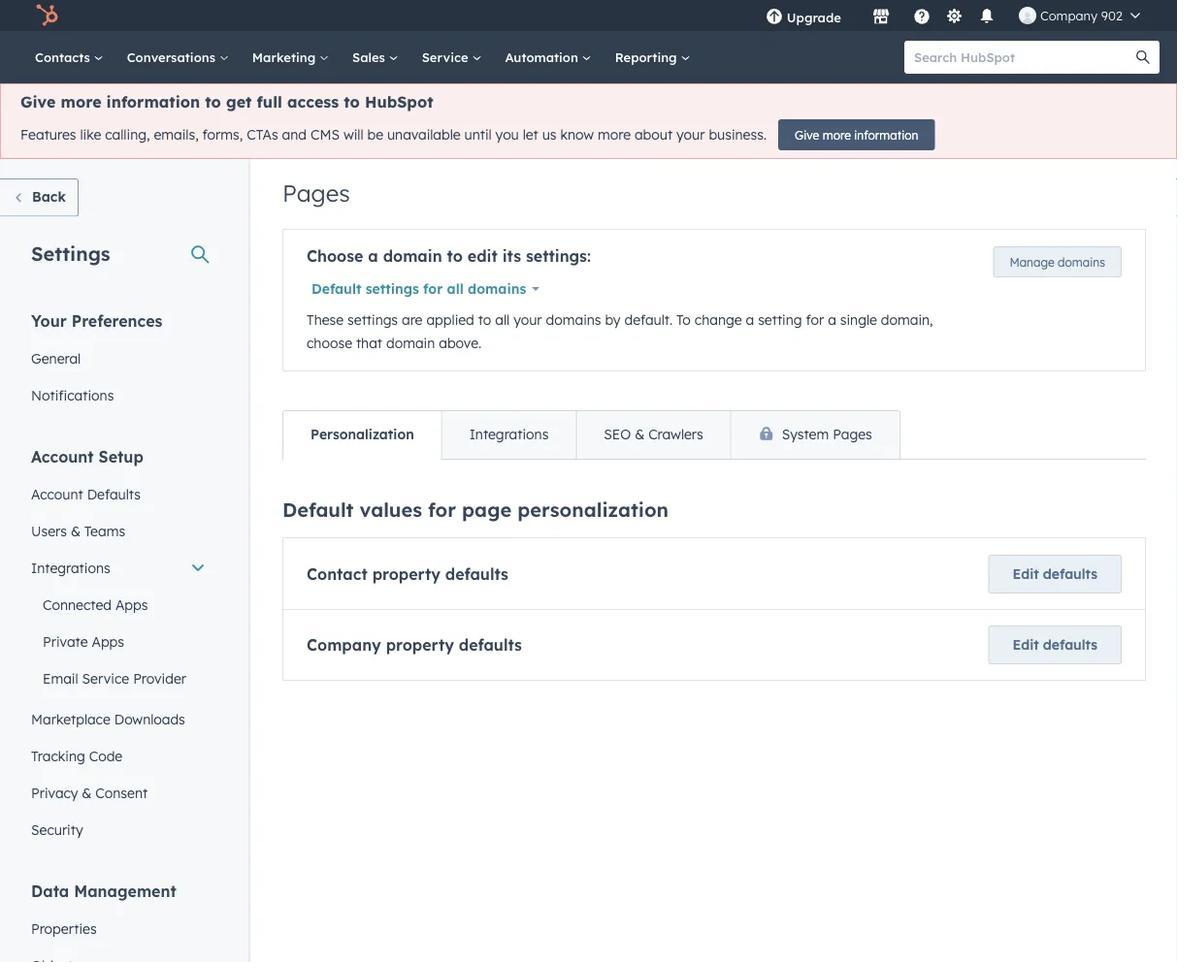 Task type: describe. For each thing, give the bounding box(es) containing it.
more for give more information to get full access to hubspot
[[61, 92, 101, 112]]

1 horizontal spatial more
[[598, 126, 631, 143]]

information for give more information to get full access to hubspot
[[106, 92, 200, 112]]

conversations link
[[115, 31, 240, 83]]

contacts
[[35, 49, 94, 65]]

email service provider link
[[19, 660, 217, 697]]

account for account setup
[[31, 447, 94, 466]]

domain,
[[881, 311, 933, 328]]

manage
[[1010, 255, 1055, 269]]

account setup element
[[19, 446, 217, 849]]

personalization
[[311, 426, 414, 443]]

data management
[[31, 882, 176, 901]]

management
[[74, 882, 176, 901]]

account setup
[[31, 447, 143, 466]]

give for give more information to get full access to hubspot
[[20, 92, 56, 112]]

0 vertical spatial domain
[[383, 246, 442, 266]]

privacy
[[31, 785, 78, 802]]

help button
[[905, 0, 938, 31]]

manage domains link
[[993, 246, 1122, 278]]

unavailable
[[387, 126, 460, 143]]

notifications button
[[970, 0, 1003, 31]]

edit defaults button for contact property defaults
[[988, 555, 1122, 594]]

default values for page personalization
[[282, 498, 669, 522]]

search image
[[1136, 50, 1150, 64]]

connected apps
[[43, 596, 148, 613]]

connected apps link
[[19, 587, 217, 623]]

service link
[[410, 31, 493, 83]]

access
[[287, 92, 339, 112]]

preferences
[[72, 311, 162, 330]]

default settings for all domains
[[311, 280, 526, 297]]

calling,
[[105, 126, 150, 143]]

email
[[43, 670, 78, 687]]

marketplace downloads link
[[19, 701, 217, 738]]

domains inside popup button
[[468, 280, 526, 297]]

notifications image
[[978, 9, 995, 26]]

your inside these settings are applied to all your domains by default. to change a setting for a single domain, choose that domain above.
[[513, 311, 542, 328]]

choose
[[307, 335, 352, 352]]

contact
[[307, 565, 367, 584]]

setup
[[99, 447, 143, 466]]

default settings for all domains button
[[307, 270, 552, 309]]

automation link
[[493, 31, 603, 83]]

personalization
[[517, 498, 669, 522]]

about
[[635, 126, 673, 143]]

information for give more information
[[854, 128, 918, 142]]

upgrade
[[787, 9, 841, 25]]

applied
[[426, 311, 474, 328]]

apps for connected apps
[[115, 596, 148, 613]]

0 horizontal spatial pages
[[282, 179, 350, 208]]

tracking code link
[[19, 738, 217, 775]]

private apps
[[43, 633, 124, 650]]

1 horizontal spatial a
[[746, 311, 754, 328]]

give for give more information
[[795, 128, 819, 142]]

account for account defaults
[[31, 486, 83, 503]]

company for company 902
[[1040, 7, 1098, 23]]

domain inside these settings are applied to all your domains by default. to change a setting for a single domain, choose that domain above.
[[386, 335, 435, 352]]

to inside these settings are applied to all your domains by default. to change a setting for a single domain, choose that domain above.
[[478, 311, 491, 328]]

above.
[[439, 335, 482, 352]]

general
[[31, 350, 81, 367]]

sales
[[352, 49, 389, 65]]

default for default settings for all domains
[[311, 280, 361, 297]]

marketplace downloads
[[31, 711, 185, 728]]

integrations inside navigation
[[469, 426, 549, 443]]

features
[[20, 126, 76, 143]]

sales link
[[341, 31, 410, 83]]

full
[[257, 92, 282, 112]]

reporting link
[[603, 31, 702, 83]]

all inside these settings are applied to all your domains by default. to change a setting for a single domain, choose that domain above.
[[495, 311, 510, 328]]

company 902 button
[[1007, 0, 1152, 31]]

marketplace
[[31, 711, 110, 728]]

cms
[[310, 126, 340, 143]]

seo & crawlers
[[604, 426, 703, 443]]

to left get
[[205, 92, 221, 112]]

connected
[[43, 596, 112, 613]]

pages inside button
[[833, 426, 872, 443]]

to left edit at left top
[[447, 246, 463, 266]]

account defaults link
[[19, 476, 217, 513]]

provider
[[133, 670, 186, 687]]

tracking
[[31, 748, 85, 765]]

default.
[[624, 311, 673, 328]]

until
[[464, 126, 492, 143]]

forms,
[[202, 126, 243, 143]]

contact property defaults
[[307, 565, 508, 584]]

edit defaults for contact property defaults
[[1013, 566, 1097, 583]]

system
[[782, 426, 829, 443]]

get
[[226, 92, 252, 112]]

settings:
[[526, 246, 591, 266]]

you
[[495, 126, 519, 143]]

tracking code
[[31, 748, 122, 765]]

business.
[[709, 126, 767, 143]]

values
[[360, 498, 422, 522]]

to
[[676, 311, 691, 328]]

domains inside these settings are applied to all your domains by default. to change a setting for a single domain, choose that domain above.
[[546, 311, 601, 328]]

& for crawlers
[[635, 426, 645, 443]]

data management element
[[19, 881, 217, 963]]

2 horizontal spatial domains
[[1058, 255, 1105, 269]]

private apps link
[[19, 623, 217, 660]]

property for contact
[[372, 565, 440, 584]]

all inside popup button
[[447, 280, 464, 297]]

ctas
[[247, 126, 278, 143]]

hubspot link
[[23, 4, 73, 27]]

system pages button
[[730, 411, 899, 459]]

will
[[343, 126, 363, 143]]

& for teams
[[71, 523, 80, 540]]

give more information link
[[778, 119, 935, 150]]

upgrade image
[[765, 9, 783, 26]]



Task type: locate. For each thing, give the bounding box(es) containing it.
integrations
[[469, 426, 549, 443], [31, 559, 110, 576]]

1 horizontal spatial company
[[1040, 7, 1098, 23]]

1 vertical spatial domains
[[468, 280, 526, 297]]

navigation containing personalization
[[282, 410, 900, 460]]

personalization button
[[283, 411, 441, 459]]

crawlers
[[648, 426, 703, 443]]

settings image
[[946, 8, 963, 26]]

menu
[[752, 0, 1154, 31]]

give more information
[[795, 128, 918, 142]]

1 vertical spatial edit defaults
[[1013, 637, 1097, 654]]

company for company property defaults
[[307, 636, 381, 655]]

for for domains
[[423, 280, 443, 297]]

integrations up connected
[[31, 559, 110, 576]]

teams
[[84, 523, 125, 540]]

1 vertical spatial edit defaults button
[[988, 626, 1122, 665]]

give right business.
[[795, 128, 819, 142]]

edit defaults
[[1013, 566, 1097, 583], [1013, 637, 1097, 654]]

1 vertical spatial integrations
[[31, 559, 110, 576]]

1 vertical spatial apps
[[92, 633, 124, 650]]

settings inside these settings are applied to all your domains by default. to change a setting for a single domain, choose that domain above.
[[347, 311, 398, 328]]

2 vertical spatial &
[[82, 785, 92, 802]]

marketplaces image
[[872, 9, 890, 26]]

security
[[31, 821, 83, 838]]

give
[[20, 92, 56, 112], [795, 128, 819, 142]]

edit
[[1013, 566, 1039, 583], [1013, 637, 1039, 654]]

edit defaults for company property defaults
[[1013, 637, 1097, 654]]

& right privacy
[[82, 785, 92, 802]]

1 vertical spatial settings
[[347, 311, 398, 328]]

edit defaults button
[[988, 555, 1122, 594], [988, 626, 1122, 665]]

know
[[560, 126, 594, 143]]

settings
[[31, 241, 110, 265]]

hubspot image
[[35, 4, 58, 27]]

apps
[[115, 596, 148, 613], [92, 633, 124, 650]]

default inside popup button
[[311, 280, 361, 297]]

0 vertical spatial integrations
[[469, 426, 549, 443]]

default down the choose at the left
[[311, 280, 361, 297]]

are
[[402, 311, 423, 328]]

automation
[[505, 49, 582, 65]]

settings link
[[942, 5, 966, 26]]

marketplaces button
[[861, 0, 901, 31]]

2 edit defaults from the top
[[1013, 637, 1097, 654]]

for right setting
[[806, 311, 824, 328]]

edit for company property defaults
[[1013, 637, 1039, 654]]

edit for contact property defaults
[[1013, 566, 1039, 583]]

privacy & consent
[[31, 785, 148, 802]]

1 horizontal spatial domains
[[546, 311, 601, 328]]

account up users
[[31, 486, 83, 503]]

0 vertical spatial pages
[[282, 179, 350, 208]]

1 vertical spatial service
[[82, 670, 129, 687]]

0 vertical spatial information
[[106, 92, 200, 112]]

integrations inside the account setup element
[[31, 559, 110, 576]]

& inside button
[[635, 426, 645, 443]]

0 horizontal spatial integrations button
[[19, 550, 217, 587]]

1 horizontal spatial give
[[795, 128, 819, 142]]

manage domains
[[1010, 255, 1105, 269]]

reporting
[[615, 49, 681, 65]]

more for give more information
[[823, 128, 851, 142]]

users & teams link
[[19, 513, 217, 550]]

& right seo at the top right
[[635, 426, 645, 443]]

1 vertical spatial company
[[307, 636, 381, 655]]

0 vertical spatial integrations button
[[441, 411, 576, 459]]

like
[[80, 126, 101, 143]]

apps up private apps link
[[115, 596, 148, 613]]

change
[[695, 311, 742, 328]]

all
[[447, 280, 464, 297], [495, 311, 510, 328]]

your preferences
[[31, 311, 162, 330]]

choose a domain to edit its settings:
[[307, 246, 591, 266]]

give up "features"
[[20, 92, 56, 112]]

1 vertical spatial integrations button
[[19, 550, 217, 587]]

a left setting
[[746, 311, 754, 328]]

0 vertical spatial settings
[[366, 280, 419, 297]]

domains left by
[[546, 311, 601, 328]]

0 horizontal spatial service
[[82, 670, 129, 687]]

1 horizontal spatial integrations
[[469, 426, 549, 443]]

0 vertical spatial for
[[423, 280, 443, 297]]

hubspot
[[365, 92, 433, 112]]

0 vertical spatial service
[[422, 49, 472, 65]]

service up hubspot
[[422, 49, 472, 65]]

1 edit defaults from the top
[[1013, 566, 1097, 583]]

company 902
[[1040, 7, 1123, 23]]

seo
[[604, 426, 631, 443]]

2 horizontal spatial more
[[823, 128, 851, 142]]

0 vertical spatial domains
[[1058, 255, 1105, 269]]

settings
[[366, 280, 419, 297], [347, 311, 398, 328]]

that
[[356, 335, 382, 352]]

domain down are at top
[[386, 335, 435, 352]]

account
[[31, 447, 94, 466], [31, 486, 83, 503]]

apps up email service provider
[[92, 633, 124, 650]]

company right mateo roberts image
[[1040, 7, 1098, 23]]

1 vertical spatial all
[[495, 311, 510, 328]]

1 edit defaults button from the top
[[988, 555, 1122, 594]]

account defaults
[[31, 486, 141, 503]]

property for company
[[386, 636, 454, 655]]

0 vertical spatial edit defaults button
[[988, 555, 1122, 594]]

0 horizontal spatial give
[[20, 92, 56, 112]]

settings for these
[[347, 311, 398, 328]]

2 account from the top
[[31, 486, 83, 503]]

users
[[31, 523, 67, 540]]

apps inside the connected apps link
[[115, 596, 148, 613]]

& right users
[[71, 523, 80, 540]]

a
[[368, 246, 378, 266], [746, 311, 754, 328], [828, 311, 836, 328]]

company property defaults
[[307, 636, 522, 655]]

1 vertical spatial default
[[282, 498, 354, 522]]

2 vertical spatial for
[[428, 498, 456, 522]]

1 vertical spatial give
[[795, 128, 819, 142]]

to up above.
[[478, 311, 491, 328]]

your down its at the top left
[[513, 311, 542, 328]]

for for personalization
[[428, 498, 456, 522]]

settings up are at top
[[366, 280, 419, 297]]

users & teams
[[31, 523, 125, 540]]

apps for private apps
[[92, 633, 124, 650]]

0 vertical spatial all
[[447, 280, 464, 297]]

1 horizontal spatial your
[[676, 126, 705, 143]]

1 horizontal spatial integrations button
[[441, 411, 576, 459]]

0 horizontal spatial domains
[[468, 280, 526, 297]]

0 horizontal spatial a
[[368, 246, 378, 266]]

1 horizontal spatial service
[[422, 49, 472, 65]]

domains down edit at left top
[[468, 280, 526, 297]]

defaults
[[445, 565, 508, 584], [1043, 566, 1097, 583], [459, 636, 522, 655], [1043, 637, 1097, 654]]

default up contact
[[282, 498, 354, 522]]

0 vertical spatial company
[[1040, 7, 1098, 23]]

0 vertical spatial account
[[31, 447, 94, 466]]

0 horizontal spatial information
[[106, 92, 200, 112]]

company down contact
[[307, 636, 381, 655]]

edit
[[468, 246, 498, 266]]

pages right "system"
[[833, 426, 872, 443]]

0 vertical spatial apps
[[115, 596, 148, 613]]

for inside these settings are applied to all your domains by default. to change a setting for a single domain, choose that domain above.
[[806, 311, 824, 328]]

service down private apps link
[[82, 670, 129, 687]]

0 vertical spatial give
[[20, 92, 56, 112]]

0 horizontal spatial all
[[447, 280, 464, 297]]

properties link
[[19, 911, 217, 948]]

0 horizontal spatial company
[[307, 636, 381, 655]]

conversations
[[127, 49, 219, 65]]

seo & crawlers button
[[576, 411, 730, 459]]

marketing
[[252, 49, 319, 65]]

0 vertical spatial edit
[[1013, 566, 1039, 583]]

1 vertical spatial edit
[[1013, 637, 1039, 654]]

general link
[[19, 340, 217, 377]]

edit defaults button for company property defaults
[[988, 626, 1122, 665]]

integrations up page
[[469, 426, 549, 443]]

these settings are applied to all your domains by default. to change a setting for a single domain, choose that domain above.
[[307, 311, 933, 352]]

pages down cms
[[282, 179, 350, 208]]

settings inside default settings for all domains popup button
[[366, 280, 419, 297]]

1 vertical spatial your
[[513, 311, 542, 328]]

account inside 'link'
[[31, 486, 83, 503]]

2 horizontal spatial &
[[635, 426, 645, 443]]

default for default values for page personalization
[[282, 498, 354, 522]]

1 vertical spatial property
[[386, 636, 454, 655]]

2 horizontal spatial a
[[828, 311, 836, 328]]

& for consent
[[82, 785, 92, 802]]

defaults
[[87, 486, 141, 503]]

your preferences element
[[19, 310, 217, 414]]

0 vertical spatial edit defaults
[[1013, 566, 1097, 583]]

2 vertical spatial domains
[[546, 311, 601, 328]]

to up the will on the left top
[[344, 92, 360, 112]]

1 horizontal spatial &
[[82, 785, 92, 802]]

0 vertical spatial &
[[635, 426, 645, 443]]

domains right manage
[[1058, 255, 1105, 269]]

1 account from the top
[[31, 447, 94, 466]]

setting
[[758, 311, 802, 328]]

0 vertical spatial property
[[372, 565, 440, 584]]

back
[[32, 188, 66, 205]]

contacts link
[[23, 31, 115, 83]]

information
[[106, 92, 200, 112], [854, 128, 918, 142]]

account up account defaults
[[31, 447, 94, 466]]

a right the choose at the left
[[368, 246, 378, 266]]

back link
[[0, 179, 79, 217]]

for up applied
[[423, 280, 443, 297]]

property down contact property defaults
[[386, 636, 454, 655]]

0 horizontal spatial more
[[61, 92, 101, 112]]

and
[[282, 126, 307, 143]]

help image
[[913, 9, 930, 26]]

service
[[422, 49, 472, 65], [82, 670, 129, 687]]

1 vertical spatial &
[[71, 523, 80, 540]]

1 horizontal spatial pages
[[833, 426, 872, 443]]

menu containing company 902
[[752, 0, 1154, 31]]

navigation
[[282, 410, 900, 460]]

all up applied
[[447, 280, 464, 297]]

security link
[[19, 812, 217, 849]]

1 horizontal spatial all
[[495, 311, 510, 328]]

these
[[307, 311, 344, 328]]

0 vertical spatial your
[[676, 126, 705, 143]]

apps inside private apps link
[[92, 633, 124, 650]]

for left page
[[428, 498, 456, 522]]

0 horizontal spatial integrations
[[31, 559, 110, 576]]

1 horizontal spatial information
[[854, 128, 918, 142]]

page
[[462, 498, 511, 522]]

marketing link
[[240, 31, 341, 83]]

1 vertical spatial information
[[854, 128, 918, 142]]

by
[[605, 311, 621, 328]]

settings for default
[[366, 280, 419, 297]]

notifications link
[[19, 377, 217, 414]]

domains
[[1058, 255, 1105, 269], [468, 280, 526, 297], [546, 311, 601, 328]]

integrations button down "teams"
[[19, 550, 217, 587]]

for inside popup button
[[423, 280, 443, 297]]

integrations button up page
[[441, 411, 576, 459]]

all right applied
[[495, 311, 510, 328]]

your
[[31, 311, 67, 330]]

1 vertical spatial account
[[31, 486, 83, 503]]

domain up default settings for all domains
[[383, 246, 442, 266]]

more
[[61, 92, 101, 112], [598, 126, 631, 143], [823, 128, 851, 142]]

1 vertical spatial for
[[806, 311, 824, 328]]

2 edit defaults button from the top
[[988, 626, 1122, 665]]

0 vertical spatial default
[[311, 280, 361, 297]]

your right about
[[676, 126, 705, 143]]

a left single
[[828, 311, 836, 328]]

privacy & consent link
[[19, 775, 217, 812]]

property down the values
[[372, 565, 440, 584]]

1 edit from the top
[[1013, 566, 1039, 583]]

1 vertical spatial domain
[[386, 335, 435, 352]]

Search HubSpot search field
[[904, 41, 1142, 74]]

settings up that
[[347, 311, 398, 328]]

service inside the account setup element
[[82, 670, 129, 687]]

1 vertical spatial pages
[[833, 426, 872, 443]]

us
[[542, 126, 557, 143]]

0 horizontal spatial your
[[513, 311, 542, 328]]

company inside "popup button"
[[1040, 7, 1098, 23]]

0 horizontal spatial &
[[71, 523, 80, 540]]

data
[[31, 882, 69, 901]]

mateo roberts image
[[1019, 7, 1036, 24]]

its
[[502, 246, 521, 266]]

2 edit from the top
[[1013, 637, 1039, 654]]



Task type: vqa. For each thing, say whether or not it's contained in the screenshot.
for inside the These settings are applied to all your domains by default. To change a setting for a single domain, choose that domain above.
yes



